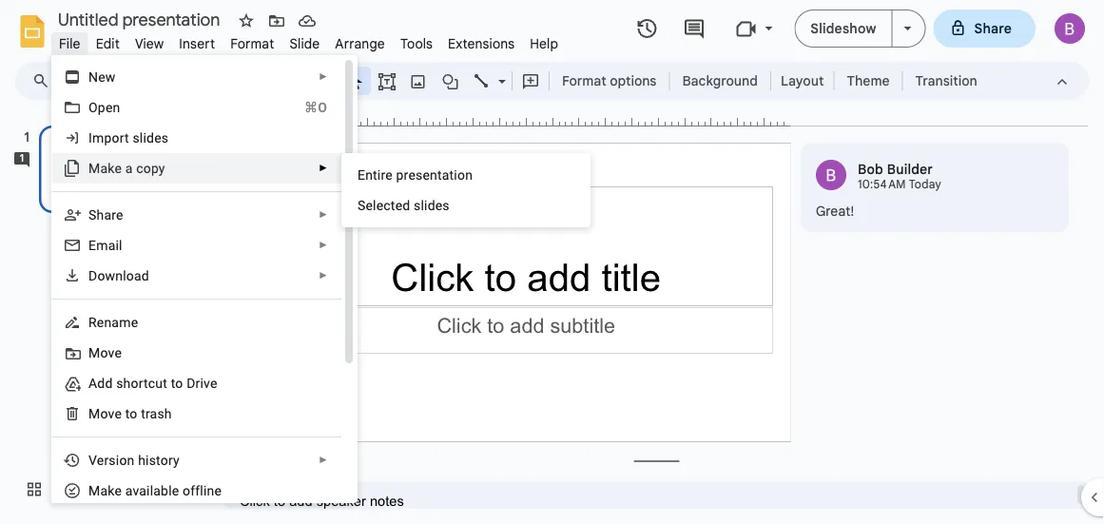 Task type: describe. For each thing, give the bounding box(es) containing it.
ntire
[[365, 167, 393, 183]]

extensions
[[448, 35, 515, 52]]

view
[[135, 35, 164, 52]]

email e element
[[88, 237, 128, 253]]

e mail
[[88, 237, 122, 253]]

tools
[[400, 35, 433, 52]]

background button
[[674, 67, 767, 95]]

m
[[88, 345, 100, 361]]

extensions menu item
[[441, 32, 522, 55]]

entire presentation e element
[[358, 167, 479, 183]]

slideshow button
[[795, 10, 893, 48]]

import
[[88, 130, 129, 146]]

transition
[[916, 72, 978, 89]]

move t o trash
[[88, 406, 172, 421]]

move
[[88, 406, 122, 421]]

⌘o element
[[281, 98, 327, 117]]

d ownload
[[88, 268, 149, 283]]

file menu item
[[51, 32, 88, 55]]

h
[[138, 452, 146, 468]]

c
[[136, 160, 143, 176]]

n ew
[[88, 69, 116, 85]]

Rename text field
[[51, 8, 231, 30]]

list inside 'application'
[[801, 143, 1069, 232]]

ma k e available offline
[[88, 483, 222, 498]]

e
[[115, 483, 122, 498]]

hare
[[97, 207, 123, 223]]

0 vertical spatial slides
[[133, 130, 169, 146]]

format for format
[[230, 35, 274, 52]]

bob builder 10:54 am today
[[858, 161, 942, 192]]

shortcut
[[116, 375, 167, 391]]

r ename
[[88, 314, 138, 330]]

format menu item
[[223, 32, 282, 55]]

great!
[[816, 203, 854, 219]]

start slideshow (⌘+enter) image
[[904, 27, 912, 30]]

offline
[[183, 483, 222, 498]]

import slides
[[88, 130, 169, 146]]

version h istory
[[88, 452, 180, 468]]

s for elected
[[358, 197, 366, 213]]

rename r element
[[88, 314, 144, 330]]

slideshow
[[811, 20, 877, 37]]

n
[[88, 69, 98, 85]]

format for format options
[[562, 72, 607, 89]]

import slides z element
[[88, 130, 174, 146]]

t
[[125, 406, 130, 421]]

share
[[975, 20, 1012, 37]]

menu bar banner
[[0, 0, 1104, 524]]

insert
[[179, 35, 215, 52]]

layout
[[781, 72, 824, 89]]

► for ew
[[319, 71, 328, 82]]

insert menu item
[[172, 32, 223, 55]]

builder
[[887, 161, 933, 177]]

shape image
[[440, 68, 462, 94]]

make a copy c element
[[88, 160, 171, 176]]

download d element
[[88, 268, 155, 283]]

options
[[610, 72, 657, 89]]

arrange
[[335, 35, 385, 52]]

o
[[130, 406, 137, 421]]

slide
[[290, 35, 320, 52]]

available
[[125, 483, 179, 498]]

1 vertical spatial slides
[[414, 197, 450, 213]]

tools menu item
[[393, 32, 441, 55]]

menu bar inside the menu bar banner
[[51, 25, 566, 56]]

2 ► from the top
[[319, 163, 328, 174]]

help
[[530, 35, 558, 52]]

10:54 am
[[858, 177, 906, 192]]

pen
[[98, 99, 120, 115]]

r
[[88, 314, 97, 330]]

transition button
[[907, 67, 986, 95]]

e ntire presentation
[[358, 167, 473, 183]]

version history h element
[[88, 452, 185, 468]]

o pen
[[88, 99, 120, 115]]

m ove
[[88, 345, 122, 361]]

menu containing e
[[341, 153, 591, 227]]

edit
[[96, 35, 120, 52]]

elected
[[366, 197, 410, 213]]

layout button
[[775, 67, 830, 95]]

bob builder image
[[816, 160, 847, 190]]

s hare
[[88, 207, 123, 223]]

open o element
[[88, 99, 126, 115]]

theme
[[847, 72, 890, 89]]



Task type: vqa. For each thing, say whether or not it's contained in the screenshot.
Page setup g Element
no



Task type: locate. For each thing, give the bounding box(es) containing it.
Star checkbox
[[233, 8, 260, 34]]

0 horizontal spatial e
[[88, 237, 96, 253]]

d
[[88, 268, 97, 283]]

►
[[319, 71, 328, 82], [319, 163, 328, 174], [319, 209, 328, 220], [319, 240, 328, 251], [319, 270, 328, 281], [319, 455, 328, 466]]

today
[[909, 177, 942, 192]]

navigation
[[0, 107, 209, 524]]

4 ► from the top
[[319, 240, 328, 251]]

trash
[[141, 406, 172, 421]]

application
[[0, 0, 1104, 524]]

to
[[171, 375, 183, 391]]

insert image image
[[408, 68, 429, 94]]

s elected slides
[[358, 197, 450, 213]]

ma
[[88, 483, 108, 498]]

move m element
[[88, 345, 127, 361]]

format inside button
[[562, 72, 607, 89]]

drive
[[187, 375, 217, 391]]

help menu item
[[522, 32, 566, 55]]

slides down 'presentation'
[[414, 197, 450, 213]]

s for hare
[[88, 207, 97, 223]]

add
[[88, 375, 113, 391]]

1 vertical spatial format
[[562, 72, 607, 89]]

opy
[[143, 160, 165, 176]]

1 ► from the top
[[319, 71, 328, 82]]

edit menu item
[[88, 32, 127, 55]]

arrange menu item
[[328, 32, 393, 55]]

ew
[[98, 69, 116, 85]]

application containing slideshow
[[0, 0, 1104, 524]]

0 vertical spatial e
[[358, 167, 365, 183]]

► for hare
[[319, 209, 328, 220]]

make a c opy
[[88, 160, 165, 176]]

slide menu item
[[282, 32, 328, 55]]

1 horizontal spatial format
[[562, 72, 607, 89]]

Menus field
[[24, 68, 66, 94]]

format down star option
[[230, 35, 274, 52]]

main toolbar
[[56, 67, 987, 95]]

file
[[59, 35, 81, 52]]

0 horizontal spatial s
[[88, 207, 97, 223]]

make available offline k element
[[88, 483, 227, 498]]

1 horizontal spatial e
[[358, 167, 365, 183]]

theme button
[[838, 67, 898, 95]]

share s element
[[88, 207, 129, 223]]

move to trash t element
[[88, 406, 178, 421]]

e for ntire
[[358, 167, 365, 183]]

menu containing n
[[45, 0, 358, 506]]

format left options
[[562, 72, 607, 89]]

new n element
[[88, 69, 121, 85]]

background
[[682, 72, 758, 89]]

3 ► from the top
[[319, 209, 328, 220]]

format inside menu item
[[230, 35, 274, 52]]

s down 'ntire'
[[358, 197, 366, 213]]

a
[[125, 160, 133, 176]]

menu bar
[[51, 25, 566, 56]]

add shortcut to drive
[[88, 375, 217, 391]]

1 horizontal spatial s
[[358, 197, 366, 213]]

► for mail
[[319, 240, 328, 251]]

format
[[230, 35, 274, 52], [562, 72, 607, 89]]

selected slides s element
[[358, 197, 455, 213]]

e up d
[[88, 237, 96, 253]]

e
[[358, 167, 365, 183], [88, 237, 96, 253]]

presentation
[[396, 167, 473, 183]]

ove
[[100, 345, 122, 361]]

1 horizontal spatial slides
[[414, 197, 450, 213]]

ownload
[[97, 268, 149, 283]]

0 vertical spatial format
[[230, 35, 274, 52]]

make
[[88, 160, 122, 176]]

s
[[358, 197, 366, 213], [88, 207, 97, 223]]

1 vertical spatial e
[[88, 237, 96, 253]]

list
[[801, 143, 1069, 232]]

s up e mail
[[88, 207, 97, 223]]

slides
[[133, 130, 169, 146], [414, 197, 450, 213]]

6 ► from the top
[[319, 455, 328, 466]]

5 ► from the top
[[319, 270, 328, 281]]

e for mail
[[88, 237, 96, 253]]

list containing bob builder
[[801, 143, 1069, 232]]

add shortcut to drive , element
[[88, 375, 223, 391]]

0 horizontal spatial slides
[[133, 130, 169, 146]]

view menu item
[[127, 32, 172, 55]]

version
[[88, 452, 135, 468]]

mail
[[96, 237, 122, 253]]

ename
[[97, 314, 138, 330]]

o
[[88, 99, 98, 115]]

⌘o
[[304, 99, 327, 115]]

istory
[[146, 452, 180, 468]]

0 horizontal spatial format
[[230, 35, 274, 52]]

menu bar containing file
[[51, 25, 566, 56]]

► for ownload
[[319, 270, 328, 281]]

menu
[[45, 0, 358, 506], [341, 153, 591, 227]]

slides up opy
[[133, 130, 169, 146]]

bob
[[858, 161, 884, 177]]

e up s elected slides
[[358, 167, 365, 183]]

format options
[[562, 72, 657, 89]]

share button
[[934, 10, 1036, 48]]

k
[[108, 483, 115, 498]]

format options button
[[554, 67, 665, 95]]



